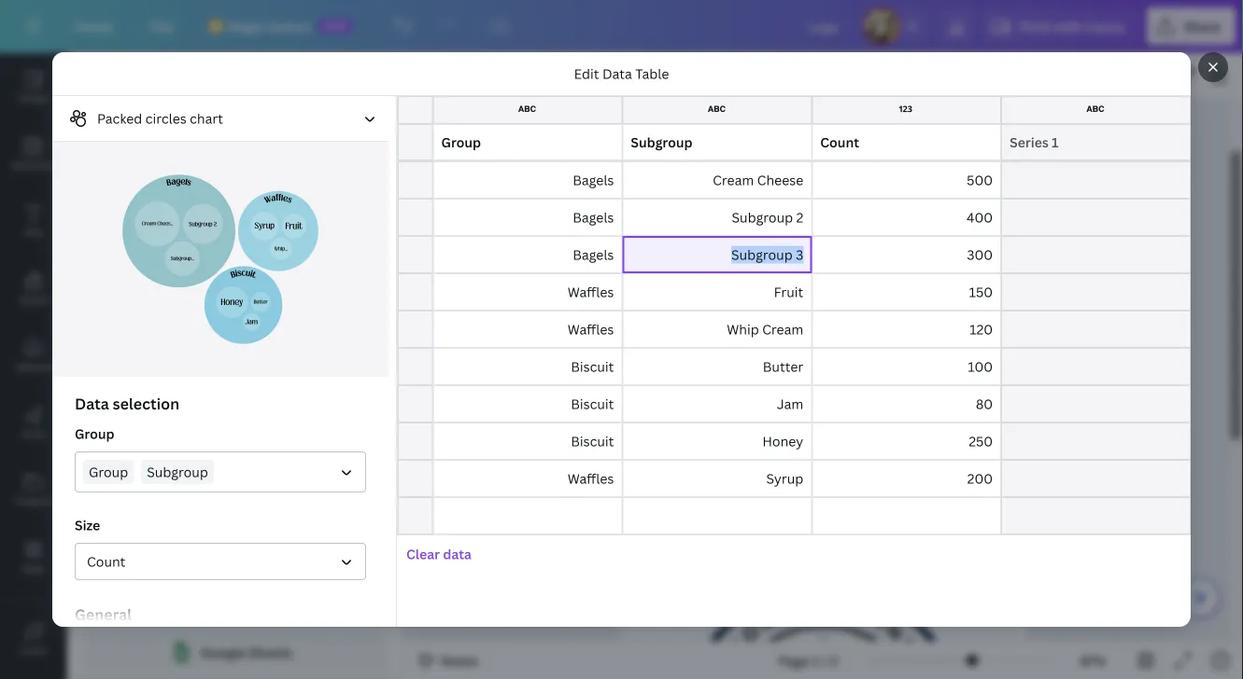 Task type: locate. For each thing, give the bounding box(es) containing it.
design
[[18, 92, 49, 104]]

group for size
[[75, 425, 114, 443]]

Select chart type button
[[60, 104, 381, 134]]

data left chart
[[138, 115, 168, 133]]

data inside dropdown button
[[107, 559, 133, 574]]

clear data button
[[397, 536, 481, 573]]

google sheets button
[[82, 634, 388, 671]]

page
[[619, 493, 650, 511], [779, 652, 809, 670]]

0 vertical spatial page
[[619, 493, 650, 511]]

0 vertical spatial data
[[239, 165, 268, 183]]

page inside "button"
[[779, 652, 809, 670]]

0 horizontal spatial 2
[[653, 493, 660, 511]]

group down data selection
[[75, 425, 114, 443]]

draw
[[22, 428, 45, 440]]

projects
[[15, 495, 52, 508]]

Edit value text field
[[622, 124, 812, 162], [433, 162, 622, 199], [812, 162, 1001, 199], [433, 199, 622, 236], [83, 232, 165, 269], [165, 232, 247, 269], [330, 232, 412, 269], [433, 236, 622, 274], [812, 236, 1001, 274], [165, 269, 247, 306], [247, 269, 330, 306], [622, 274, 812, 311], [812, 274, 1001, 311], [1001, 274, 1191, 311], [83, 306, 165, 344], [165, 306, 247, 344], [247, 306, 330, 344], [330, 306, 412, 344], [812, 311, 1001, 348], [433, 348, 622, 386], [622, 348, 812, 386], [812, 348, 1001, 386], [1001, 348, 1191, 386], [83, 381, 165, 418], [165, 381, 247, 418], [247, 381, 330, 418], [622, 386, 812, 423], [812, 386, 1001, 423], [433, 423, 622, 460], [622, 423, 812, 460], [812, 423, 1001, 460], [83, 456, 165, 493], [247, 456, 330, 493], [1001, 460, 1191, 498], [247, 493, 330, 530], [330, 493, 412, 530], [433, 498, 622, 535], [812, 498, 1001, 535], [83, 530, 165, 568], [330, 530, 412, 568]]

sheets
[[248, 644, 292, 662]]

0 vertical spatial 2
[[653, 493, 660, 511]]

1 vertical spatial data
[[443, 546, 472, 564]]

audio
[[20, 644, 47, 657]]

page left 1
[[779, 652, 809, 670]]

uploads
[[15, 360, 52, 373]]

apps button
[[0, 524, 67, 591]]

studios
[[728, 254, 919, 331]]

design button
[[0, 53, 67, 120]]

expand
[[189, 165, 236, 183]]

size
[[75, 517, 100, 535]]

0 vertical spatial group
[[75, 425, 114, 443]]

1 horizontal spatial page
[[779, 652, 809, 670]]

Page title text field
[[671, 493, 740, 511]]

0 horizontal spatial page
[[619, 493, 650, 511]]

1 horizontal spatial 2
[[831, 652, 838, 670]]

apps
[[22, 562, 45, 575]]

group for subgroup
[[89, 464, 128, 481]]

-
[[663, 493, 668, 511]]

group
[[735, 61, 834, 91]]

data right edit
[[602, 65, 632, 83]]

selection
[[113, 394, 179, 414]]

expand data table
[[189, 165, 303, 183]]

subgroup
[[147, 464, 208, 481]]

home
[[75, 17, 113, 35]]

Edit value text field
[[433, 124, 622, 162], [812, 124, 1001, 162], [1001, 124, 1191, 162], [622, 162, 812, 199], [1001, 162, 1191, 199], [622, 199, 812, 236], [812, 199, 1001, 236], [1001, 199, 1191, 236], [247, 232, 330, 269], [622, 236, 812, 274], [1001, 236, 1191, 274], [83, 269, 165, 306], [330, 269, 412, 306], [433, 274, 622, 311], [433, 311, 622, 348], [622, 311, 812, 348], [1001, 311, 1191, 348], [83, 344, 165, 381], [165, 344, 247, 381], [247, 344, 330, 381], [330, 344, 412, 381], [330, 381, 412, 418], [433, 386, 622, 423], [1001, 386, 1191, 423], [83, 418, 165, 456], [165, 418, 247, 456], [247, 418, 330, 456], [330, 418, 412, 456], [1001, 423, 1191, 460], [165, 456, 247, 493], [330, 456, 412, 493], [433, 460, 622, 498], [622, 460, 812, 498], [812, 460, 1001, 498], [83, 493, 165, 530], [165, 493, 247, 530], [622, 498, 812, 535], [1001, 498, 1191, 535], [165, 530, 247, 568], [247, 530, 330, 568]]

data
[[602, 65, 632, 83], [138, 115, 168, 133], [75, 394, 109, 414], [107, 559, 133, 574]]

brand button
[[0, 255, 67, 322]]

data inside button
[[138, 115, 168, 133]]

table
[[635, 65, 669, 83]]

2 left -
[[653, 493, 660, 511]]

uploads button
[[0, 322, 67, 389]]

Size button
[[75, 544, 366, 581]]

data right add
[[107, 559, 133, 574]]

data
[[239, 165, 268, 183], [443, 546, 472, 564]]

magic
[[227, 17, 265, 35]]

0 horizontal spatial data
[[239, 165, 268, 183]]

page 1 / 2 button
[[771, 646, 845, 676]]

packed circles chart
[[97, 110, 223, 127]]

1 horizontal spatial data
[[443, 546, 472, 564]]

data right clear
[[443, 546, 472, 564]]

data left table
[[239, 165, 268, 183]]

text button
[[0, 188, 67, 255]]

page for page 2 -
[[619, 493, 650, 511]]

home link
[[60, 7, 128, 45]]

elements button
[[0, 120, 67, 188]]

main menu bar
[[0, 0, 1243, 53]]

page left -
[[619, 493, 650, 511]]

2
[[653, 493, 660, 511], [831, 652, 838, 670]]

2 right /
[[831, 652, 838, 670]]

data for clear
[[443, 546, 472, 564]]

1 vertical spatial 2
[[831, 652, 838, 670]]

1 vertical spatial page
[[779, 652, 809, 670]]

clear data
[[406, 546, 472, 564]]

group up "size"
[[89, 464, 128, 481]]

1 vertical spatial group
[[89, 464, 128, 481]]

packed
[[97, 110, 142, 127]]

chart
[[190, 110, 223, 127]]

clear
[[406, 546, 440, 564]]

group
[[75, 425, 114, 443], [89, 464, 128, 481]]



Task type: describe. For each thing, give the bounding box(es) containing it.
2 inside "button"
[[831, 652, 838, 670]]

side panel tab list
[[0, 53, 67, 680]]

edit
[[574, 65, 599, 83]]

general
[[75, 605, 132, 625]]

table
[[271, 165, 303, 183]]

show pages image
[[778, 629, 868, 644]]

count
[[87, 553, 126, 571]]

toro
[[760, 202, 886, 279]]

new
[[324, 20, 347, 32]]

switch
[[268, 17, 311, 35]]

color group
[[467, 61, 557, 91]]

brand
[[20, 293, 47, 306]]

add data button
[[75, 548, 395, 586]]

expand data table button
[[78, 155, 391, 192]]

draw button
[[0, 389, 67, 457]]

add
[[82, 559, 104, 574]]

audio button
[[0, 606, 67, 673]]

edit data table
[[574, 65, 669, 83]]

notes button
[[411, 646, 486, 676]]

data button
[[82, 106, 224, 142]]

1
[[812, 652, 819, 670]]

/
[[822, 652, 827, 670]]

page 1 / 2
[[779, 652, 838, 670]]

notes
[[441, 652, 479, 670]]

data for expand
[[239, 165, 268, 183]]

circles
[[145, 110, 187, 127]]

elements
[[12, 159, 55, 171]]

page for page 1 / 2
[[779, 652, 809, 670]]

add data
[[82, 559, 133, 574]]

videos image
[[0, 673, 67, 680]]

google sheets
[[200, 644, 292, 662]]

text
[[24, 226, 43, 239]]

google
[[200, 644, 245, 662]]

canva assistant image
[[1189, 587, 1211, 610]]

Design title text field
[[793, 7, 855, 45]]

page 2 -
[[619, 493, 671, 511]]

data left the selection
[[75, 394, 109, 414]]

data selection
[[75, 394, 179, 414]]

magic switch
[[227, 17, 311, 35]]

projects button
[[0, 457, 67, 524]]



Task type: vqa. For each thing, say whether or not it's contained in the screenshot.
Shape
no



